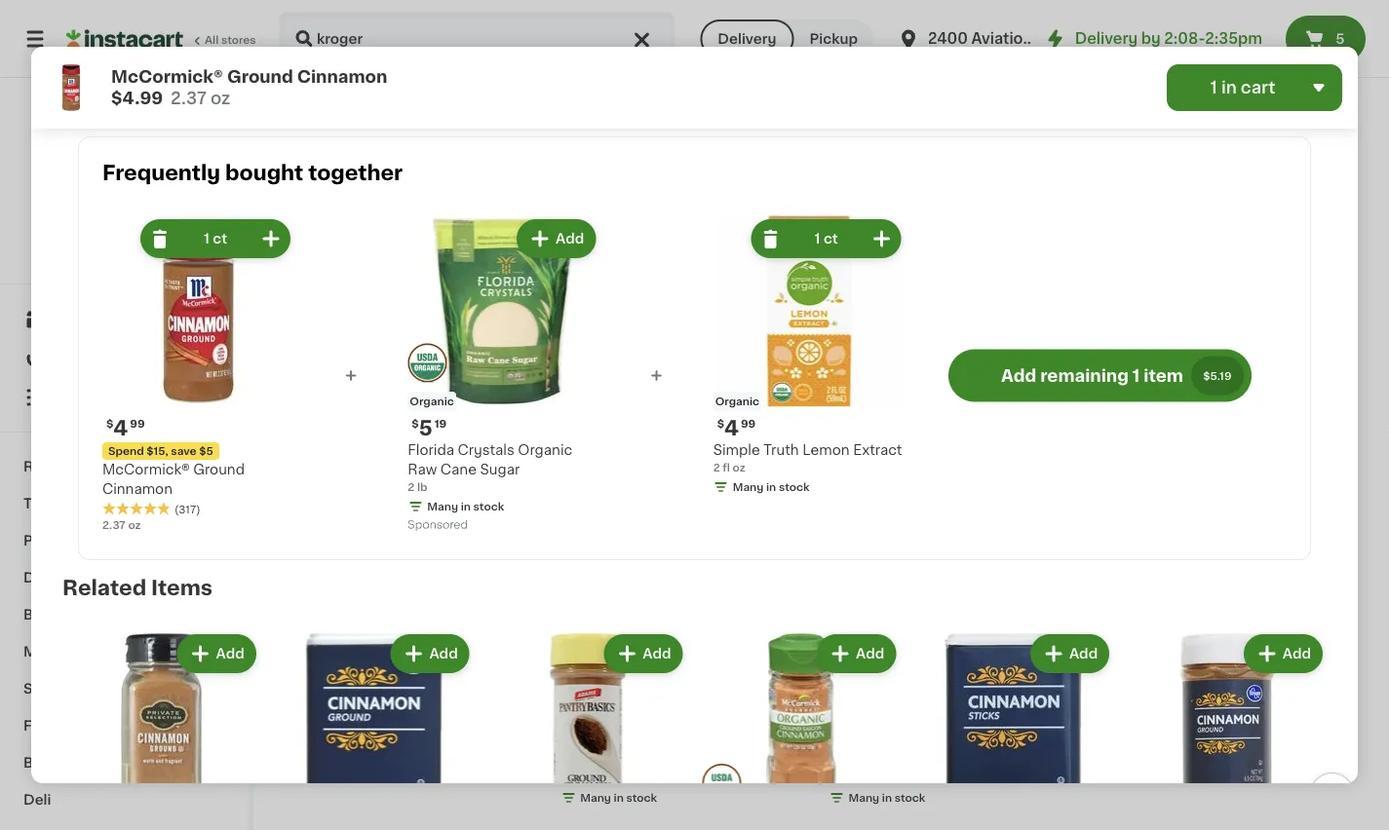 Task type: describe. For each thing, give the bounding box(es) containing it.
64
[[293, 755, 307, 765]]

delivery button
[[701, 20, 794, 59]]

all stores
[[205, 35, 256, 45]]

ct for spend $15, save $5
[[213, 233, 227, 246]]

& for snacks
[[78, 683, 89, 696]]

fudge
[[879, 340, 922, 354]]

add button inside product group
[[519, 222, 594, 257]]

2400 aviation dr
[[929, 32, 1055, 46]]

bakery link
[[12, 745, 237, 782]]

cart
[[1241, 79, 1276, 96]]

many in stock for simple truth lemon extract
[[733, 483, 810, 494]]

kroger hot cocoa mix, dutch, milk chocolate 28.8 oz
[[1098, 736, 1334, 785]]

graham
[[342, 340, 396, 354]]

1 in cart
[[1211, 79, 1276, 96]]

buy it again
[[55, 352, 137, 366]]

increment quantity of mccormick® ground cinnamon image
[[259, 228, 283, 251]]

(455)
[[135, 61, 164, 72]]

remove simple truth lemon extract image
[[759, 228, 783, 251]]

frozen link
[[12, 708, 237, 745]]

lb for cane
[[417, 483, 428, 494]]

item carousel region
[[35, 624, 1355, 831]]

oz inside kroger ice cream, chocolate paradise 48 oz
[[1115, 379, 1128, 390]]

domino premium pure cane granulated sugar 4 lb
[[276, 20, 469, 69]]

oz inside mccormick® ground cinnamon $4.99 2.37 oz
[[211, 90, 230, 107]]

style
[[1228, 20, 1263, 34]]

seafood
[[78, 646, 137, 659]]

stock for kroger ice cream, chocolate cookie crumble
[[627, 794, 657, 804]]

cream, inside the $ 2 kroger ice cream, death by chocolate 48 oz
[[635, 340, 684, 354]]

99 for kroger ice cream, chocolate cookie crumble
[[587, 711, 602, 721]]

kroger for kroger whole chocolate milk 64 fl oz
[[293, 736, 339, 749]]

by inside the $ 2 kroger ice cream, death by chocolate 48 oz
[[733, 340, 751, 354]]

butter
[[633, 20, 675, 34]]

simple truth lemon extract 2 fl oz
[[714, 444, 903, 474]]

frequently bought together
[[102, 163, 403, 184]]

remaining
[[1041, 368, 1129, 385]]

many in stock for florida crystals organic raw cane sugar
[[428, 503, 504, 513]]

0 vertical spatial pumpkin
[[115, 20, 175, 34]]

items
[[151, 579, 213, 599]]

death inside $ 2 kroger deluxe ice cream, death by chocolate 16 fl oz
[[1007, 736, 1049, 749]]

best seller
[[567, 294, 616, 303]]

15
[[62, 77, 74, 87]]

candy
[[92, 683, 139, 696]]

florida
[[408, 444, 455, 458]]

1 vertical spatial pumpkin
[[62, 40, 122, 53]]

kroger for kroger ice cream, chocolate paradise 48 oz
[[1098, 340, 1144, 354]]

hot
[[1147, 736, 1173, 749]]

dairy & eggs
[[23, 572, 115, 585]]

5 button
[[1286, 16, 1366, 62]]

oz inside kroger hot cocoa mix, dutch, milk chocolate 28.8 oz
[[1125, 774, 1138, 785]]

1 right the remove simple truth lemon extract icon
[[815, 233, 821, 246]]

oz right 15
[[77, 77, 90, 87]]

in down truth at the right bottom of the page
[[767, 483, 777, 494]]

ground for mccormick® ground cinnamon $4.99 2.37 oz
[[227, 69, 293, 85]]

2 inside florida crystals organic raw cane sugar 2 lb
[[408, 483, 415, 494]]

cinnamon for mccormick® ground cinnamon $4.99 2.37 oz
[[297, 69, 387, 85]]

domino
[[276, 20, 330, 34]]

meat
[[23, 646, 60, 659]]

florida crystals organic raw cane sugar 2 lb
[[408, 444, 573, 494]]

delivery for delivery by 2:08-2:35pm
[[1076, 32, 1138, 46]]

in down deluxe
[[883, 794, 893, 804]]

add kroger plus to save link
[[53, 254, 196, 269]]

16
[[830, 774, 841, 785]]

instacart logo image
[[66, 27, 183, 51]]

again
[[99, 352, 137, 366]]

1 in cart field
[[1167, 64, 1343, 111]]

view
[[66, 217, 93, 228]]

beverages
[[23, 609, 98, 622]]

$ 2 99 for fudge
[[833, 314, 871, 335]]

sugar for crystals
[[480, 464, 520, 478]]

1 cheese from the top
[[1130, 40, 1182, 53]]

kroger for kroger fudge striped shortbread cookies 11.5 oz
[[830, 340, 876, 354]]

fl for kroger
[[310, 755, 317, 765]]

crackers,
[[400, 340, 465, 354]]

many in stock inside button
[[722, 43, 799, 54]]

add inside button
[[556, 233, 585, 246]]

shortbread
[[979, 340, 1057, 354]]

truth
[[764, 444, 799, 458]]

many for kroger ice cream, chocolate paradise
[[1117, 398, 1148, 409]]

15 oz
[[62, 77, 90, 87]]

eggs
[[79, 572, 115, 585]]

cocoa
[[1176, 736, 1221, 749]]

$5
[[199, 447, 213, 458]]

$ 2 kroger ice cream, death by chocolate 48 oz
[[561, 314, 751, 390]]

organic inside florida crystals organic raw cane sugar 2 lb
[[518, 444, 573, 458]]

many inside button
[[722, 43, 753, 54]]

lakes
[[542, 20, 582, 34]]

stock for simple truth lemon extract
[[779, 483, 810, 494]]

super
[[972, 20, 1013, 34]]

in down item
[[1151, 398, 1161, 409]]

stock inside button
[[768, 43, 799, 54]]

kroger graham crackers, chocolate
[[293, 340, 539, 354]]

view pricing policy
[[66, 217, 171, 228]]

1 inside field
[[1211, 79, 1218, 96]]

dairy & eggs link
[[12, 560, 237, 597]]

2.37 oz
[[102, 521, 141, 531]]

2 up cookies on the top
[[841, 314, 854, 335]]

cane inside domino premium pure cane granulated sugar 4 lb
[[433, 20, 469, 34]]

many for kroger deluxe ice cream, death by chocolate
[[849, 794, 880, 804]]

2 up 64
[[304, 710, 317, 730]]

delivery by 2:08-2:35pm link
[[1044, 27, 1263, 51]]

stock for florida crystals organic raw cane sugar
[[474, 503, 504, 513]]

$ for kroger whole chocolate milk
[[297, 711, 304, 721]]

dutch,
[[1257, 736, 1302, 749]]

$ for simple truth lemon extract
[[718, 420, 725, 430]]

mission
[[916, 20, 969, 34]]

1 ct for spend $15, save $5
[[204, 233, 227, 246]]

chocolate inside kroger ice cream, chocolate paradise 48 oz
[[1225, 340, 1296, 354]]

2:35pm
[[1206, 32, 1263, 46]]

snacks & candy
[[23, 683, 139, 696]]

kroger for kroger ice cream, chocolate cookie crumble 48 oz
[[561, 736, 607, 749]]

many in stock for kroger deluxe ice cream, death by chocolate
[[849, 794, 926, 804]]

related
[[62, 579, 146, 599]]

$ 4 99 for spend $15, save $5
[[106, 419, 145, 439]]

100% satisfaction guarantee
[[50, 237, 207, 247]]

& for meat
[[63, 646, 74, 659]]

(317)
[[175, 505, 201, 516]]

in down 'crumble'
[[614, 794, 624, 804]]

pickup
[[810, 32, 858, 46]]

oz inside the $ 2 kroger ice cream, death by chocolate 48 oz
[[578, 379, 591, 390]]

$ 4 99 for simple truth lemon extract
[[718, 419, 756, 439]]

buy it again link
[[12, 339, 237, 378]]

simple
[[714, 444, 761, 458]]

kroger for kroger graham crackers, chocolate
[[293, 340, 339, 354]]

$ 2 99 for whole
[[297, 710, 334, 730]]

shop
[[55, 313, 91, 327]]

ice inside kroger ice cream, chocolate paradise 48 oz
[[1147, 340, 1169, 354]]

product group containing 5
[[408, 216, 600, 537]]

1 left item
[[1133, 368, 1140, 385]]

in down graham
[[346, 379, 356, 390]]

1 vertical spatial save
[[171, 447, 197, 458]]

chocolate inside kroger hot cocoa mix, dutch, milk chocolate 28.8 oz
[[1098, 755, 1169, 769]]

11.5
[[830, 379, 849, 390]]

deluxe
[[879, 736, 927, 749]]

lists link
[[12, 378, 237, 417]]

2 horizontal spatial organic
[[716, 397, 760, 408]]

chocolate inside $ 2 kroger deluxe ice cream, death by chocolate 16 fl oz
[[830, 755, 901, 769]]

essentials
[[120, 497, 192, 511]]

ground for mccormick® ground cinnamon
[[193, 464, 245, 478]]

death inside the $ 2 kroger ice cream, death by chocolate 48 oz
[[688, 340, 729, 354]]

related items
[[62, 579, 213, 599]]

land o lakes salted butter sticks
[[489, 20, 675, 53]]

mission super soft soft taco flour tortillas
[[916, 20, 1113, 53]]

$ for kroger fudge striped shortbread cookies
[[833, 315, 841, 326]]

spend $15, save $5
[[108, 447, 213, 458]]

buy
[[55, 352, 82, 366]]

0 horizontal spatial organic
[[410, 397, 454, 408]]

delivery by 2:08-2:35pm
[[1076, 32, 1263, 46]]

increment quantity of simple truth lemon extract image
[[871, 228, 894, 251]]

mix,
[[1225, 736, 1253, 749]]

stock for kroger ice cream, chocolate paradise
[[1164, 398, 1194, 409]]

2 soft from the left
[[1049, 20, 1077, 34]]

chocolate inside kroger whole chocolate milk 64 fl oz
[[389, 736, 460, 749]]

99 for kroger whole chocolate milk
[[319, 711, 334, 721]]

chocolate inside kroger ice cream, chocolate cookie crumble 48 oz
[[688, 736, 759, 749]]

deli link
[[12, 782, 237, 819]]

mccormick® for mccormick® ground cinnamon
[[102, 464, 190, 478]]

2 inside $ 2 kroger deluxe ice cream, death by chocolate 16 fl oz
[[841, 710, 854, 730]]

many for florida crystals organic raw cane sugar
[[428, 503, 458, 513]]

by
[[1142, 32, 1161, 46]]



Task type: locate. For each thing, give the bounding box(es) containing it.
beverages link
[[12, 597, 237, 634]]

0 horizontal spatial death
[[688, 340, 729, 354]]

pricing
[[95, 217, 134, 228]]

fl inside $ 2 kroger deluxe ice cream, death by chocolate 16 fl oz
[[844, 774, 851, 785]]

1 vertical spatial cane
[[441, 464, 477, 478]]

0 vertical spatial by
[[733, 340, 751, 354]]

chocolate up 28.8
[[1098, 755, 1169, 769]]

stock inside product group
[[474, 503, 504, 513]]

stock down deluxe
[[895, 794, 926, 804]]

$ down lists link at the left of page
[[106, 420, 113, 430]]

4
[[276, 59, 283, 69], [113, 419, 128, 439], [725, 419, 739, 439]]

pure for premium
[[398, 20, 429, 34]]

$ 2 kroger deluxe ice cream, death by chocolate 16 fl oz
[[830, 710, 1071, 785]]

kroger inside kroger hot cocoa mix, dutch, milk chocolate 28.8 oz
[[1098, 736, 1144, 749]]

1 horizontal spatial ct
[[824, 233, 839, 246]]

(611)
[[1202, 81, 1226, 91]]

$2.99 element up kroger ice cream, chocolate paradise 48 oz
[[1098, 312, 1351, 337]]

1 vertical spatial death
[[1007, 736, 1049, 749]]

mccormick® up $4.99
[[111, 69, 223, 85]]

ice inside $ 2 kroger deluxe ice cream, death by chocolate 16 fl oz
[[930, 736, 951, 749]]

mccormick® down $15,
[[102, 464, 190, 478]]

lb
[[286, 59, 296, 69], [417, 483, 428, 494]]

shredded
[[1229, 40, 1296, 53]]

2 $ 4 99 from the left
[[718, 419, 756, 439]]

stock down florida crystals organic raw cane sugar 2 lb at the bottom of the page
[[474, 503, 504, 513]]

shop link
[[12, 300, 237, 339]]

soft left taco
[[1049, 20, 1077, 34]]

1 vertical spatial mccormick®
[[102, 464, 190, 478]]

kroger fudge striped shortbread cookies 11.5 oz
[[830, 340, 1057, 390]]

$2.99 element
[[293, 312, 545, 337], [1098, 312, 1351, 337]]

cream, inside kroger ice cream, chocolate paradise 48 oz
[[1172, 340, 1221, 354]]

save left the $5
[[171, 447, 197, 458]]

ice up item
[[1147, 340, 1169, 354]]

in up sponsored badge image at left
[[461, 503, 471, 513]]

many inside product group
[[428, 503, 458, 513]]

ground inside mccormick® ground cinnamon
[[193, 464, 245, 478]]

many in stock down graham
[[312, 379, 389, 390]]

1 vertical spatial fl
[[310, 755, 317, 765]]

mccormick® inside mccormick® ground cinnamon
[[102, 464, 190, 478]]

pure right premium
[[398, 20, 429, 34]]

sugar for premium
[[356, 40, 395, 53]]

many in stock inside product group
[[428, 503, 504, 513]]

lb inside florida crystals organic raw cane sugar 2 lb
[[417, 483, 428, 494]]

granulated
[[276, 40, 352, 53]]

None search field
[[279, 12, 675, 66]]

view pricing policy link
[[66, 215, 182, 230]]

0 vertical spatial ground
[[227, 69, 293, 85]]

organic up 19
[[410, 397, 454, 408]]

many down deluxe
[[849, 794, 880, 804]]

1 vertical spatial lb
[[417, 483, 428, 494]]

cream,
[[635, 340, 684, 354], [1172, 340, 1221, 354], [635, 736, 684, 749], [955, 736, 1004, 749]]

fl for simple
[[723, 464, 730, 474]]

1 right remove mccormick® ground cinnamon "image"
[[204, 233, 210, 246]]

0 vertical spatial sugar
[[356, 40, 395, 53]]

4 for simple truth lemon extract
[[725, 419, 739, 439]]

1 horizontal spatial milk
[[1306, 736, 1334, 749]]

2 ct from the left
[[824, 233, 839, 246]]

cane down florida
[[441, 464, 477, 478]]

1 horizontal spatial pure
[[398, 20, 429, 34]]

0 horizontal spatial cinnamon
[[102, 484, 173, 497]]

soft
[[1016, 20, 1045, 34], [1049, 20, 1077, 34]]

guarantee
[[150, 237, 207, 247]]

pure inside libby's pumpkin pure pumpkin
[[178, 20, 210, 34]]

$ inside $ 2 kroger deluxe ice cream, death by chocolate 16 fl oz
[[833, 711, 841, 721]]

kroger ice cream, chocolate paradise 48 oz
[[1098, 340, 1296, 390]]

kroger up cookies on the top
[[830, 340, 876, 354]]

1 horizontal spatial $2.99 element
[[1098, 312, 1351, 337]]

1 horizontal spatial organic
[[518, 444, 573, 458]]

oz
[[77, 77, 90, 87], [211, 90, 230, 107], [578, 379, 591, 390], [852, 379, 864, 390], [1115, 379, 1128, 390], [733, 464, 746, 474], [128, 521, 141, 531], [320, 755, 333, 765], [578, 774, 591, 785], [854, 774, 867, 785], [1125, 774, 1138, 785]]

kroger down satisfaction
[[78, 256, 116, 267]]

kroger inside kroger fudge striped shortbread cookies 11.5 oz
[[830, 340, 876, 354]]

1 horizontal spatial death
[[1007, 736, 1049, 749]]

1 vertical spatial 2.37
[[102, 521, 126, 531]]

2.37 down thanksgiving essentials in the left of the page
[[102, 521, 126, 531]]

organic right crystals
[[518, 444, 573, 458]]

0 horizontal spatial 5
[[419, 419, 433, 439]]

1 horizontal spatial $ 4 99
[[718, 419, 756, 439]]

stock for kroger deluxe ice cream, death by chocolate
[[895, 794, 926, 804]]

many down graham
[[312, 379, 343, 390]]

2 horizontal spatial fl
[[844, 774, 851, 785]]

$ inside $ 5 19
[[412, 420, 419, 430]]

chocolate up item badge image
[[688, 736, 759, 749]]

0 vertical spatial cinnamon
[[297, 69, 387, 85]]

& for dairy
[[65, 572, 76, 585]]

0 vertical spatial &
[[65, 572, 76, 585]]

$ for kroger ice cream, chocolate cookie crumble
[[565, 711, 572, 721]]

stock down kroger ice cream, chocolate cookie crumble 48 oz
[[627, 794, 657, 804]]

it
[[86, 352, 95, 366]]

oz right 64
[[320, 755, 333, 765]]

$ 5 19
[[412, 419, 447, 439]]

fl down simple at the bottom of the page
[[723, 464, 730, 474]]

kroger inside kroger ice cream, chocolate paradise 48 oz
[[1098, 340, 1144, 354]]

bakery
[[23, 757, 73, 771]]

cinnamon inside mccormick® ground cinnamon
[[102, 484, 173, 497]]

0 vertical spatial fl
[[723, 464, 730, 474]]

0 horizontal spatial delivery
[[718, 32, 777, 46]]

1 1 ct from the left
[[204, 233, 227, 246]]

stock down item
[[1164, 398, 1194, 409]]

kroger inside $ 2 kroger deluxe ice cream, death by chocolate 16 fl oz
[[830, 736, 876, 749]]

cream, inside kroger ice cream, chocolate cookie crumble 48 oz
[[635, 736, 684, 749]]

oz inside simple truth lemon extract 2 fl oz
[[733, 464, 746, 474]]

fl inside simple truth lemon extract 2 fl oz
[[723, 464, 730, 474]]

ct right guarantee
[[213, 233, 227, 246]]

add
[[1307, 68, 1335, 82], [556, 233, 585, 246], [53, 256, 75, 267], [1002, 368, 1037, 385], [501, 463, 530, 477], [1307, 463, 1335, 477], [216, 648, 245, 662], [430, 648, 458, 662], [643, 648, 672, 662], [856, 648, 885, 662], [1070, 648, 1098, 662], [1283, 648, 1312, 662]]

ice
[[611, 340, 632, 354], [1147, 340, 1169, 354], [611, 736, 632, 749], [930, 736, 951, 749]]

5 left 19
[[419, 419, 433, 439]]

cane
[[433, 20, 469, 34], [441, 464, 477, 478]]

1 ct from the left
[[213, 233, 227, 246]]

dairy
[[23, 572, 61, 585]]

& left candy at the left
[[78, 683, 89, 696]]

0 vertical spatial cheese
[[1130, 40, 1182, 53]]

0 vertical spatial mccormick®
[[111, 69, 223, 85]]

0 vertical spatial 2.37
[[171, 90, 207, 107]]

organic up simple at the bottom of the page
[[716, 397, 760, 408]]

kroger up 64
[[293, 736, 339, 749]]

item badge image
[[408, 344, 447, 383]]

mccormick® ground cinnamon $4.99 2.37 oz
[[111, 69, 387, 107]]

0 horizontal spatial 1 ct
[[204, 233, 227, 246]]

pumpkin
[[115, 20, 175, 34], [62, 40, 122, 53]]

1 vertical spatial by
[[1053, 736, 1071, 749]]

2 up 16
[[841, 710, 854, 730]]

1 ct for 4
[[815, 233, 839, 246]]

stock down graham
[[358, 379, 389, 390]]

pure inside domino premium pure cane granulated sugar 4 lb
[[398, 20, 429, 34]]

sticks
[[489, 40, 531, 53]]

48 inside kroger ice cream, chocolate paradise 48 oz
[[1098, 379, 1113, 390]]

kroger ice cream, chocolate cookie crumble 48 oz
[[561, 736, 811, 785]]

lb down raw
[[417, 483, 428, 494]]

1 vertical spatial cinnamon
[[102, 484, 173, 497]]

fl inside kroger whole chocolate milk 64 fl oz
[[310, 755, 317, 765]]

salted
[[585, 20, 629, 34]]

kroger up 'crumble'
[[561, 736, 607, 749]]

99 up kroger whole chocolate milk 64 fl oz on the bottom left of the page
[[319, 711, 334, 721]]

0 vertical spatial 5
[[1336, 32, 1345, 46]]

cane inside florida crystals organic raw cane sugar 2 lb
[[441, 464, 477, 478]]

$15,
[[147, 447, 168, 458]]

whole
[[342, 736, 385, 749]]

2.37 inside mccormick® ground cinnamon $4.99 2.37 oz
[[171, 90, 207, 107]]

kroger up 16
[[830, 736, 876, 749]]

fl right 16
[[844, 774, 851, 785]]

satisfaction
[[82, 237, 148, 247]]

$4.99
[[111, 90, 163, 107]]

2 up 'crumble'
[[572, 710, 585, 730]]

libby's pumpkin pure pumpkin
[[62, 20, 210, 53]]

pure
[[178, 20, 210, 34], [398, 20, 429, 34]]

deli
[[23, 794, 51, 808]]

1 horizontal spatial $ 2 99
[[565, 710, 602, 730]]

2 $2.99 element from the left
[[1098, 312, 1351, 337]]

oz right 16
[[854, 774, 867, 785]]

together
[[308, 163, 403, 184]]

4 for spend $15, save $5
[[113, 419, 128, 439]]

$ 2 99 up 64
[[297, 710, 334, 730]]

oz right 28.8
[[1125, 774, 1138, 785]]

item badge image
[[703, 765, 742, 804]]

stock left pickup at the right of the page
[[768, 43, 799, 54]]

add remaining 1 item
[[1002, 368, 1184, 385]]

stores
[[221, 35, 256, 45]]

5 inside button
[[1336, 32, 1345, 46]]

striped
[[926, 340, 976, 354]]

delivery inside button
[[718, 32, 777, 46]]

$ 2 99 up 'crumble'
[[565, 710, 602, 730]]

48
[[561, 379, 576, 390], [1098, 379, 1113, 390], [561, 774, 576, 785]]

0 vertical spatial death
[[688, 340, 729, 354]]

remove mccormick® ground cinnamon image
[[148, 228, 172, 251]]

0 horizontal spatial $ 4 99
[[106, 419, 145, 439]]

0 horizontal spatial fl
[[310, 755, 317, 765]]

chocolate up 16
[[830, 755, 901, 769]]

plus
[[118, 256, 142, 267]]

ct left increment quantity of simple truth lemon extract image
[[824, 233, 839, 246]]

sugar inside florida crystals organic raw cane sugar 2 lb
[[480, 464, 520, 478]]

99 up 'crumble'
[[587, 711, 602, 721]]

oz down simple at the bottom of the page
[[733, 464, 746, 474]]

ct for 4
[[824, 233, 839, 246]]

chocolate up "$5.19"
[[1225, 340, 1296, 354]]

2 inside the $ 2 kroger ice cream, death by chocolate 48 oz
[[572, 314, 585, 335]]

oz down the essentials
[[128, 521, 141, 531]]

organic
[[410, 397, 454, 408], [716, 397, 760, 408], [518, 444, 573, 458]]

in left cart
[[1222, 79, 1237, 96]]

lists
[[55, 391, 88, 405]]

best
[[567, 294, 588, 303]]

0 vertical spatial lb
[[286, 59, 296, 69]]

0 horizontal spatial ct
[[213, 233, 227, 246]]

chocolate right crackers,
[[468, 340, 539, 354]]

1 horizontal spatial 2.37
[[171, 90, 207, 107]]

4 up simple at the bottom of the page
[[725, 419, 739, 439]]

raw
[[408, 464, 437, 478]]

sugar down crystals
[[480, 464, 520, 478]]

1 horizontal spatial lb
[[417, 483, 428, 494]]

pure for pumpkin
[[178, 20, 210, 34]]

thanksgiving
[[23, 497, 117, 511]]

kroger down "best"
[[561, 340, 607, 354]]

ground inside mccormick® ground cinnamon $4.99 2.37 oz
[[227, 69, 293, 85]]

kroger inside add kroger plus to save link
[[78, 256, 116, 267]]

0 horizontal spatial lb
[[286, 59, 296, 69]]

$ for florida crystals organic raw cane sugar
[[412, 420, 419, 430]]

2 1 ct from the left
[[815, 233, 839, 246]]

1 vertical spatial cheese
[[1130, 59, 1182, 73]]

$ 2 99 up cookies on the top
[[833, 314, 871, 335]]

1 horizontal spatial cinnamon
[[297, 69, 387, 85]]

2 horizontal spatial 4
[[725, 419, 739, 439]]

many in stock down item
[[1117, 398, 1194, 409]]

service type group
[[701, 20, 874, 59]]

cinnamon for mccormick® ground cinnamon
[[102, 484, 173, 497]]

produce link
[[12, 523, 237, 560]]

kraft mexican style four cheese blend shredded cheese
[[1130, 20, 1297, 73]]

1 vertical spatial 5
[[419, 419, 433, 439]]

kroger up paradise
[[1098, 340, 1144, 354]]

in inside field
[[1222, 79, 1237, 96]]

ice inside kroger ice cream, chocolate cookie crumble 48 oz
[[611, 736, 632, 749]]

$2.99 element for kroger graham crackers, chocolate
[[293, 312, 545, 337]]

1 milk from the left
[[463, 736, 491, 749]]

save
[[158, 256, 184, 267], [171, 447, 197, 458]]

oz inside $ 2 kroger deluxe ice cream, death by chocolate 16 fl oz
[[854, 774, 867, 785]]

0 horizontal spatial 2.37
[[102, 521, 126, 531]]

1 horizontal spatial 4
[[276, 59, 283, 69]]

0 horizontal spatial $2.99 element
[[293, 312, 545, 337]]

oz inside kroger fudge striped shortbread cookies 11.5 oz
[[852, 379, 864, 390]]

2 vertical spatial &
[[78, 683, 89, 696]]

ice down seller
[[611, 340, 632, 354]]

1 $ 4 99 from the left
[[106, 419, 145, 439]]

many in stock down 'crumble'
[[581, 794, 657, 804]]

product group
[[1098, 51, 1351, 415], [102, 216, 295, 534], [408, 216, 600, 537], [714, 216, 906, 500], [293, 447, 545, 768], [561, 447, 814, 811], [1098, 447, 1351, 787], [62, 632, 260, 831], [276, 632, 474, 831], [489, 632, 687, 831], [703, 632, 901, 831], [916, 632, 1114, 831], [1130, 632, 1327, 831]]

0 vertical spatial save
[[158, 256, 184, 267]]

2 vertical spatial fl
[[844, 774, 851, 785]]

kroger left graham
[[293, 340, 339, 354]]

save down guarantee
[[158, 256, 184, 267]]

2:08-
[[1165, 32, 1206, 46]]

1 horizontal spatial fl
[[723, 464, 730, 474]]

lb inside domino premium pure cane granulated sugar 4 lb
[[286, 59, 296, 69]]

oz down the all
[[211, 90, 230, 107]]

★★★★★
[[62, 58, 131, 72], [62, 58, 131, 72], [1130, 78, 1198, 91], [1130, 78, 1198, 91], [102, 502, 171, 516], [102, 502, 171, 516]]

cinnamon inside mccormick® ground cinnamon $4.99 2.37 oz
[[297, 69, 387, 85]]

$ inside the $ 2 kroger ice cream, death by chocolate 48 oz
[[565, 315, 572, 326]]

many for simple truth lemon extract
[[733, 483, 764, 494]]

kroger inside kroger ice cream, chocolate cookie crumble 48 oz
[[561, 736, 607, 749]]

fl right 64
[[310, 755, 317, 765]]

0 horizontal spatial milk
[[463, 736, 491, 749]]

cinnamon up the essentials
[[102, 484, 173, 497]]

mccormick® inside mccormick® ground cinnamon $4.99 2.37 oz
[[111, 69, 223, 85]]

2 horizontal spatial $ 2 99
[[833, 314, 871, 335]]

2 inside simple truth lemon extract 2 fl oz
[[714, 464, 720, 474]]

4 up spend
[[113, 419, 128, 439]]

milk inside kroger whole chocolate milk 64 fl oz
[[463, 736, 491, 749]]

oz inside kroger ice cream, chocolate cookie crumble 48 oz
[[578, 774, 591, 785]]

4 inside domino premium pure cane granulated sugar 4 lb
[[276, 59, 283, 69]]

ice inside the $ 2 kroger ice cream, death by chocolate 48 oz
[[611, 340, 632, 354]]

produce
[[23, 534, 83, 548]]

lb for granulated
[[286, 59, 296, 69]]

delivery left by
[[1076, 32, 1138, 46]]

2 down raw
[[408, 483, 415, 494]]

1 horizontal spatial sugar
[[480, 464, 520, 478]]

kroger for kroger hot cocoa mix, dutch, milk chocolate 28.8 oz
[[1098, 736, 1144, 749]]

milk inside kroger hot cocoa mix, dutch, milk chocolate 28.8 oz
[[1306, 736, 1334, 749]]

many in stock down truth at the right bottom of the page
[[733, 483, 810, 494]]

ice up 'crumble'
[[611, 736, 632, 749]]

mccormick® for mccormick® ground cinnamon $4.99 2.37 oz
[[111, 69, 223, 85]]

in inside product group
[[461, 503, 471, 513]]

many for kroger ice cream, chocolate cookie crumble
[[581, 794, 611, 804]]

kraft
[[1130, 20, 1163, 34]]

1 horizontal spatial 5
[[1336, 32, 1345, 46]]

ct
[[213, 233, 227, 246], [824, 233, 839, 246]]

kroger logo image
[[81, 101, 167, 187]]

0 horizontal spatial $ 2 99
[[297, 710, 334, 730]]

1 soft from the left
[[1016, 20, 1045, 34]]

0 horizontal spatial soft
[[1016, 20, 1045, 34]]

1 vertical spatial sugar
[[480, 464, 520, 478]]

crystals
[[458, 444, 515, 458]]

chocolate inside the $ 2 kroger ice cream, death by chocolate 48 oz
[[561, 360, 632, 373]]

pumpkin down libby's
[[62, 40, 122, 53]]

ice right deluxe
[[930, 736, 951, 749]]

oz inside kroger whole chocolate milk 64 fl oz
[[320, 755, 333, 765]]

$ 2 99
[[833, 314, 871, 335], [297, 710, 334, 730], [565, 710, 602, 730]]

2 pure from the left
[[398, 20, 429, 34]]

land o lakes salted butter sticks button
[[489, 0, 687, 113]]

sugar
[[356, 40, 395, 53], [480, 464, 520, 478]]

1 horizontal spatial by
[[1053, 736, 1071, 749]]

delivery for delivery
[[718, 32, 777, 46]]

seller
[[590, 294, 616, 303]]

1 horizontal spatial delivery
[[1076, 32, 1138, 46]]

many up sponsored badge image at left
[[428, 503, 458, 513]]

$ for spend $15, save $5
[[106, 420, 113, 430]]

by inside $ 2 kroger deluxe ice cream, death by chocolate 16 fl oz
[[1053, 736, 1071, 749]]

1 pure from the left
[[178, 20, 210, 34]]

99 for simple truth lemon extract
[[741, 420, 756, 430]]

$ 4 99 up spend
[[106, 419, 145, 439]]

pumpkin up (455)
[[115, 20, 175, 34]]

in left pickup at the right of the page
[[756, 43, 766, 54]]

in inside button
[[756, 43, 766, 54]]

sponsored badge image
[[408, 521, 467, 532]]

cheese
[[1130, 40, 1182, 53], [1130, 59, 1182, 73]]

19
[[435, 420, 447, 430]]

0 horizontal spatial sugar
[[356, 40, 395, 53]]

many in stock up sponsored badge image at left
[[428, 503, 504, 513]]

ground
[[227, 69, 293, 85], [193, 464, 245, 478]]

99 for spend $15, save $5
[[130, 420, 145, 430]]

death
[[688, 340, 729, 354], [1007, 736, 1049, 749]]

$ 4 99 up simple at the bottom of the page
[[718, 419, 756, 439]]

pickup button
[[794, 20, 874, 59]]

delivery left pickup at the right of the page
[[718, 32, 777, 46]]

0 horizontal spatial pure
[[178, 20, 210, 34]]

all stores link
[[66, 12, 257, 66]]

frequently
[[102, 163, 221, 184]]

ground down stores
[[227, 69, 293, 85]]

1 ct left increment quantity of simple truth lemon extract image
[[815, 233, 839, 246]]

crumble
[[561, 755, 620, 769]]

meat & seafood link
[[12, 634, 237, 671]]

0 horizontal spatial by
[[733, 340, 751, 354]]

48 inside the $ 2 kroger ice cream, death by chocolate 48 oz
[[561, 379, 576, 390]]

1 horizontal spatial soft
[[1049, 20, 1077, 34]]

recipes
[[23, 460, 81, 474]]

2 milk from the left
[[1306, 736, 1334, 749]]

oz down paradise
[[1115, 379, 1128, 390]]

1 down kraft mexican style four cheese blend shredded cheese
[[1211, 79, 1218, 96]]

1 vertical spatial ground
[[193, 464, 245, 478]]

o
[[527, 20, 538, 34]]

many in stock for kroger ice cream, chocolate cookie crumble
[[581, 794, 657, 804]]

$ left 19
[[412, 420, 419, 430]]

delivery
[[1076, 32, 1138, 46], [718, 32, 777, 46]]

$2.99 element for kroger ice cream, chocolate paradise
[[1098, 312, 1351, 337]]

kroger inside the $ 2 kroger ice cream, death by chocolate 48 oz
[[561, 340, 607, 354]]

kroger inside kroger whole chocolate milk 64 fl oz
[[293, 736, 339, 749]]

many
[[722, 43, 753, 54], [312, 379, 343, 390], [1117, 398, 1148, 409], [733, 483, 764, 494], [428, 503, 458, 513], [581, 794, 611, 804], [849, 794, 880, 804]]

0 horizontal spatial 4
[[113, 419, 128, 439]]

0 vertical spatial cane
[[433, 20, 469, 34]]

2 cheese from the top
[[1130, 59, 1182, 73]]

cheese down the delivery by 2:08-2:35pm link
[[1130, 59, 1182, 73]]

48 inside kroger ice cream, chocolate cookie crumble 48 oz
[[561, 774, 576, 785]]

many down paradise
[[1117, 398, 1148, 409]]

cane left land
[[433, 20, 469, 34]]

thanksgiving essentials link
[[12, 486, 237, 523]]

sugar inside domino premium pure cane granulated sugar 4 lb
[[356, 40, 395, 53]]

many in stock for kroger ice cream, chocolate paradise
[[1117, 398, 1194, 409]]

cookies
[[830, 360, 886, 373]]

spend
[[108, 447, 144, 458]]

1 $2.99 element from the left
[[293, 312, 545, 337]]

tortillas
[[954, 40, 1007, 53]]

stock
[[768, 43, 799, 54], [358, 379, 389, 390], [1164, 398, 1194, 409], [779, 483, 810, 494], [474, 503, 504, 513], [627, 794, 657, 804], [895, 794, 926, 804]]

policy
[[137, 217, 171, 228]]

oz down cookies on the top
[[852, 379, 864, 390]]

cream, inside $ 2 kroger deluxe ice cream, death by chocolate 16 fl oz
[[955, 736, 1004, 749]]

ground down the $5
[[193, 464, 245, 478]]

2 down simple at the bottom of the page
[[714, 464, 720, 474]]

$ up 64
[[297, 711, 304, 721]]

1 horizontal spatial 1 ct
[[815, 233, 839, 246]]

$7.99 element
[[1098, 707, 1351, 733]]

oz down the best seller
[[578, 379, 591, 390]]

99 for kroger fudge striped shortbread cookies
[[856, 315, 871, 326]]

1 vertical spatial &
[[63, 646, 74, 659]]



Task type: vqa. For each thing, say whether or not it's contained in the screenshot.
Oz
yes



